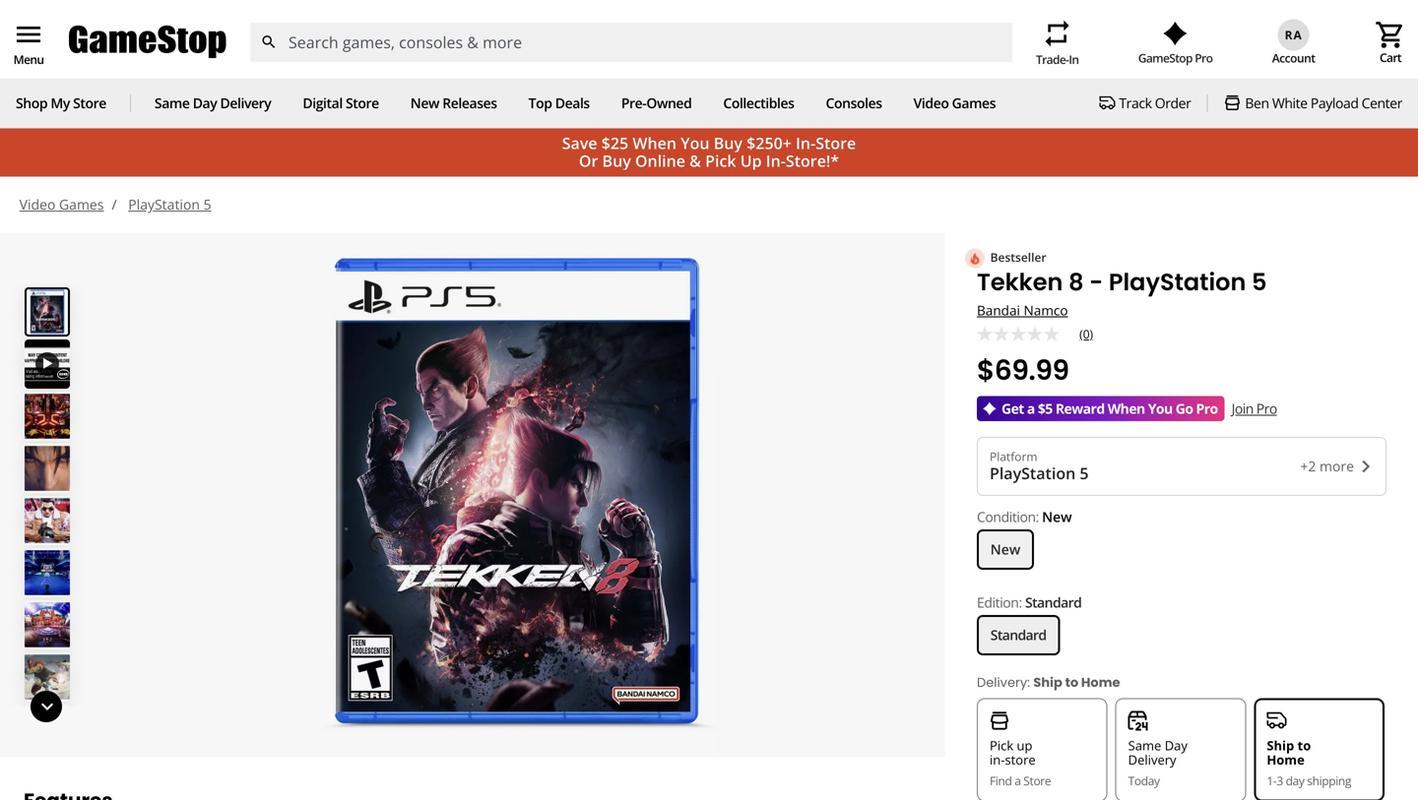 Task type: locate. For each thing, give the bounding box(es) containing it.
home up 3
[[1267, 752, 1305, 769]]

pro for gamestop pro
[[1195, 50, 1213, 66]]

day for same day delivery today
[[1165, 738, 1188, 755]]

0 horizontal spatial to
[[1065, 674, 1079, 692]]

you left go on the right of page
[[1148, 399, 1173, 418]]

join
[[1232, 399, 1254, 418]]

new right condition
[[1042, 508, 1072, 526]]

pro right gamestop
[[1195, 50, 1213, 66]]

when right the "reward"
[[1108, 399, 1145, 418]]

search button
[[249, 23, 289, 62]]

pro
[[1195, 50, 1213, 66], [1196, 399, 1218, 418], [1257, 399, 1277, 418]]

0 vertical spatial delivery
[[220, 94, 271, 112]]

0 vertical spatial same
[[155, 94, 190, 112]]

0 horizontal spatial when
[[633, 133, 677, 154]]

1 vertical spatial 5
[[1252, 266, 1267, 299]]

0 vertical spatial video
[[914, 94, 949, 112]]

same up today
[[1129, 738, 1162, 755]]

1 vertical spatial delivery
[[1129, 752, 1177, 769]]

0 horizontal spatial video
[[19, 195, 56, 214]]

gamestop image
[[69, 23, 227, 61]]

a inside pick up in-store find a store
[[1015, 774, 1021, 790]]

0 vertical spatial video games
[[914, 94, 996, 112]]

1 horizontal spatial a
[[1027, 399, 1035, 418]]

get
[[1002, 399, 1024, 418]]

0 vertical spatial day
[[193, 94, 217, 112]]

buy
[[714, 133, 743, 154], [602, 150, 631, 172]]

namco
[[1024, 301, 1068, 320]]

store right the digital
[[346, 94, 379, 112]]

1 vertical spatial video games
[[19, 195, 104, 214]]

2 horizontal spatial 5
[[1252, 266, 1267, 299]]

1 vertical spatial when
[[1108, 399, 1145, 418]]

same inside same day delivery today
[[1129, 738, 1162, 755]]

video games link
[[914, 94, 996, 112], [19, 195, 104, 214]]

delivery down search button
[[220, 94, 271, 112]]

0 vertical spatial new
[[411, 94, 439, 112]]

shopping_cart cart
[[1375, 19, 1407, 65]]

1 vertical spatial playstation
[[1109, 266, 1247, 299]]

a right find
[[1015, 774, 1021, 790]]

new left releases at the left top of page
[[411, 94, 439, 112]]

get a $5 reward when you go pro
[[1002, 399, 1218, 418]]

gamestop
[[1139, 50, 1193, 66]]

trade-
[[1036, 51, 1069, 67]]

1 horizontal spatial ship
[[1267, 738, 1295, 755]]

0 horizontal spatial new
[[411, 94, 439, 112]]

&
[[690, 150, 701, 172]]

games
[[952, 94, 996, 112], [59, 195, 104, 214]]

a
[[1027, 399, 1035, 418], [1015, 774, 1021, 790]]

1 vertical spatial a
[[1015, 774, 1021, 790]]

you down owned
[[681, 133, 710, 154]]

2 horizontal spatial new
[[1042, 508, 1072, 526]]

deals
[[555, 94, 590, 112]]

same
[[155, 94, 190, 112], [1129, 738, 1162, 755]]

0 vertical spatial playstation
[[128, 195, 200, 214]]

shop
[[16, 94, 47, 112]]

to right delivery: on the right of page
[[1065, 674, 1079, 692]]

today
[[1129, 774, 1160, 790]]

home
[[1082, 674, 1121, 692], [1267, 752, 1305, 769]]

to up day
[[1298, 738, 1311, 755]]

store down store
[[1024, 774, 1051, 790]]

0 horizontal spatial 5
[[204, 195, 211, 214]]

1 vertical spatial same
[[1129, 738, 1162, 755]]

5 inside platform playstation 5
[[1080, 463, 1089, 484]]

0 vertical spatial games
[[952, 94, 996, 112]]

owned
[[647, 94, 692, 112]]

more
[[1320, 457, 1355, 476]]

1 vertical spatial home
[[1267, 752, 1305, 769]]

2 vertical spatial playstation
[[990, 463, 1076, 484]]

0 vertical spatial pick
[[706, 150, 736, 172]]

1 horizontal spatial same
[[1129, 738, 1162, 755]]

platform
[[990, 449, 1038, 465]]

1 vertical spatial pick
[[990, 738, 1014, 755]]

pick left up
[[990, 738, 1014, 755]]

store inside pick up in-store find a store
[[1024, 774, 1051, 790]]

1 horizontal spatial home
[[1267, 752, 1305, 769]]

playstation inside platform playstation 5
[[990, 463, 1076, 484]]

3
[[1277, 774, 1283, 790]]

1 horizontal spatial pick
[[990, 738, 1014, 755]]

1 vertical spatial day
[[1165, 738, 1188, 755]]

$25
[[602, 133, 629, 154]]

in-
[[796, 133, 816, 154], [766, 150, 786, 172]]

0 vertical spatial video games link
[[914, 94, 996, 112]]

0 vertical spatial ship
[[1034, 674, 1063, 692]]

buy right & on the top of the page
[[714, 133, 743, 154]]

in- right $250+
[[796, 133, 816, 154]]

when inside save $25 when you buy $250+ in-store or buy online & pick up in-store!*
[[633, 133, 677, 154]]

pro right go on the right of page
[[1196, 399, 1218, 418]]

0 vertical spatial when
[[633, 133, 677, 154]]

0 horizontal spatial same
[[155, 94, 190, 112]]

1 horizontal spatial buy
[[714, 133, 743, 154]]

1 horizontal spatial day
[[1165, 738, 1188, 755]]

0 horizontal spatial pick
[[706, 150, 736, 172]]

2 horizontal spatial playstation
[[1109, 266, 1247, 299]]

menu
[[13, 51, 44, 68]]

0 horizontal spatial day
[[193, 94, 217, 112]]

ship right delivery: on the right of page
[[1034, 674, 1063, 692]]

0 horizontal spatial you
[[681, 133, 710, 154]]

1 vertical spatial you
[[1148, 399, 1173, 418]]

day
[[1286, 774, 1305, 790]]

0 vertical spatial you
[[681, 133, 710, 154]]

digital
[[303, 94, 343, 112]]

1 horizontal spatial playstation
[[990, 463, 1076, 484]]

store down consoles link
[[816, 133, 856, 154]]

1 horizontal spatial 5
[[1080, 463, 1089, 484]]

1 horizontal spatial to
[[1298, 738, 1311, 755]]

home right delivery: on the right of page
[[1082, 674, 1121, 692]]

0 horizontal spatial buy
[[602, 150, 631, 172]]

go
[[1176, 399, 1193, 418]]

pick
[[706, 150, 736, 172], [990, 738, 1014, 755]]

1 vertical spatial ship
[[1267, 738, 1295, 755]]

buy right or
[[602, 150, 631, 172]]

pick up in-store find a store
[[990, 738, 1051, 790]]

video games
[[914, 94, 996, 112], [19, 195, 104, 214]]

delivery up today
[[1129, 752, 1177, 769]]

when right $25
[[633, 133, 677, 154]]

(0)
[[1080, 326, 1094, 342]]

store inside save $25 when you buy $250+ in-store or buy online & pick up in-store!*
[[816, 133, 856, 154]]

shop my store
[[16, 94, 106, 112]]

0 vertical spatial home
[[1082, 674, 1121, 692]]

ship up 3
[[1267, 738, 1295, 755]]

5 inside tekken 8 -  playstation 5 bandai namco
[[1252, 266, 1267, 299]]

1 horizontal spatial you
[[1148, 399, 1173, 418]]

1 horizontal spatial video games
[[914, 94, 996, 112]]

day inside same day delivery today
[[1165, 738, 1188, 755]]

in- right up on the right of the page
[[766, 150, 786, 172]]

0 horizontal spatial a
[[1015, 774, 1021, 790]]

0 horizontal spatial delivery
[[220, 94, 271, 112]]

2 vertical spatial 5
[[1080, 463, 1089, 484]]

to
[[1065, 674, 1079, 692], [1298, 738, 1311, 755]]

playstation 5
[[128, 195, 211, 214]]

track order
[[1119, 94, 1191, 112]]

playstation 5 link
[[128, 195, 211, 214]]

1 vertical spatial to
[[1298, 738, 1311, 755]]

0 horizontal spatial video games
[[19, 195, 104, 214]]

new for new releases
[[411, 94, 439, 112]]

1 horizontal spatial in-
[[796, 133, 816, 154]]

same down gamestop 'image'
[[155, 94, 190, 112]]

new down condition
[[991, 540, 1021, 559]]

1 horizontal spatial new
[[991, 540, 1021, 559]]

5
[[204, 195, 211, 214], [1252, 266, 1267, 299], [1080, 463, 1089, 484]]

gamestop pro link
[[1139, 22, 1213, 66]]

delivery
[[220, 94, 271, 112], [1129, 752, 1177, 769]]

1 vertical spatial new
[[1042, 508, 1072, 526]]

delivery inside same day delivery today
[[1129, 752, 1177, 769]]

0 vertical spatial a
[[1027, 399, 1035, 418]]

menu menu
[[13, 19, 44, 68]]

gamestop pro icon image
[[1163, 22, 1188, 45]]

store right my
[[73, 94, 106, 112]]

0 horizontal spatial video games link
[[19, 195, 104, 214]]

condition
[[977, 508, 1036, 526]]

shipping
[[1308, 774, 1352, 790]]

0 vertical spatial 5
[[204, 195, 211, 214]]

8
[[1069, 266, 1084, 299]]

playstation
[[128, 195, 200, 214], [1109, 266, 1247, 299], [990, 463, 1076, 484]]

1 horizontal spatial video games link
[[914, 94, 996, 112]]

(0) link
[[977, 324, 1109, 344]]

ship inside ship to home 1-3 day shipping
[[1267, 738, 1295, 755]]

tekken 8 -  playstation 5 image
[[95, 233, 946, 758]]

store
[[73, 94, 106, 112], [346, 94, 379, 112], [816, 133, 856, 154], [1024, 774, 1051, 790]]

1 horizontal spatial games
[[952, 94, 996, 112]]

reward
[[1056, 399, 1105, 418]]

track
[[1119, 94, 1152, 112]]

1 horizontal spatial delivery
[[1129, 752, 1177, 769]]

pro for join pro
[[1257, 399, 1277, 418]]

2 vertical spatial new
[[991, 540, 1021, 559]]

pro right join on the right of the page
[[1257, 399, 1277, 418]]

a left $5
[[1027, 399, 1035, 418]]

0 vertical spatial to
[[1065, 674, 1079, 692]]

1 vertical spatial games
[[59, 195, 104, 214]]

pick right & on the top of the page
[[706, 150, 736, 172]]



Task type: vqa. For each thing, say whether or not it's contained in the screenshot.


Task type: describe. For each thing, give the bounding box(es) containing it.
Search games, consoles & more search field
[[289, 23, 977, 62]]

in
[[1069, 51, 1079, 67]]

shopping_cart
[[1375, 19, 1407, 51]]

same day delivery
[[155, 94, 271, 112]]

1-
[[1267, 774, 1277, 790]]

$69.99
[[977, 351, 1069, 390]]

save $25 when you buy $250+ in-store or buy online & pick up in-store!*
[[562, 133, 856, 172]]

digital store link
[[303, 94, 379, 112]]

releases
[[443, 94, 497, 112]]

ra
[[1285, 26, 1303, 43]]

up
[[1017, 738, 1033, 755]]

pick inside pick up in-store find a store
[[990, 738, 1014, 755]]

delivery for same day delivery today
[[1129, 752, 1177, 769]]

bandai
[[977, 301, 1021, 320]]

bestseller
[[991, 249, 1047, 266]]

same for same day delivery today
[[1129, 738, 1162, 755]]

1 horizontal spatial when
[[1108, 399, 1145, 418]]

account
[[1272, 50, 1316, 66]]

tekken
[[977, 266, 1063, 299]]

new releases link
[[411, 94, 497, 112]]

search
[[260, 34, 278, 51]]

save
[[562, 133, 598, 154]]

tekken 8 -  playstation 5 bandai namco
[[977, 266, 1267, 320]]

0 horizontal spatial playstation
[[128, 195, 200, 214]]

1 vertical spatial video
[[19, 195, 56, 214]]

center
[[1362, 94, 1403, 112]]

store!*
[[786, 150, 839, 172]]

0 horizontal spatial games
[[59, 195, 104, 214]]

or
[[579, 150, 598, 172]]

0 horizontal spatial in-
[[766, 150, 786, 172]]

join pro
[[1232, 399, 1277, 418]]

ben white payload center link
[[1224, 94, 1403, 112]]

ben white payload center
[[1246, 94, 1403, 112]]

top deals link
[[529, 94, 590, 112]]

day for same day delivery
[[193, 94, 217, 112]]

bandai namco link
[[977, 301, 1076, 320]]

$5
[[1038, 399, 1053, 418]]

cart
[[1380, 49, 1402, 65]]

1 horizontal spatial video
[[914, 94, 949, 112]]

delivery: ship to home
[[977, 674, 1121, 692]]

track order link
[[1100, 94, 1191, 112]]

gamestop pro
[[1139, 50, 1213, 66]]

top
[[529, 94, 552, 112]]

top deals
[[529, 94, 590, 112]]

my
[[51, 94, 70, 112]]

new releases
[[411, 94, 497, 112]]

pre-
[[621, 94, 647, 112]]

ship to home 1-3 day shipping
[[1267, 738, 1352, 790]]

search search field
[[249, 23, 1013, 62]]

store
[[1005, 752, 1036, 769]]

pre-owned link
[[621, 94, 692, 112]]

$250+
[[747, 133, 792, 154]]

pre-owned
[[621, 94, 692, 112]]

0 horizontal spatial home
[[1082, 674, 1121, 692]]

join pro link
[[1232, 399, 1277, 418]]

in-
[[990, 752, 1005, 769]]

up
[[741, 150, 762, 172]]

delivery:
[[977, 674, 1030, 692]]

1 vertical spatial video games link
[[19, 195, 104, 214]]

0 horizontal spatial ship
[[1034, 674, 1063, 692]]

digital store
[[303, 94, 379, 112]]

you inside save $25 when you buy $250+ in-store or buy online & pick up in-store!*
[[681, 133, 710, 154]]

-
[[1090, 266, 1104, 299]]

same day delivery link
[[155, 94, 271, 112]]

shop my store link
[[16, 94, 106, 112]]

standard
[[991, 626, 1047, 645]]

to inside ship to home 1-3 day shipping
[[1298, 738, 1311, 755]]

condition new
[[977, 508, 1072, 526]]

order
[[1155, 94, 1191, 112]]

collectibles link
[[723, 94, 795, 112]]

home inside ship to home 1-3 day shipping
[[1267, 752, 1305, 769]]

playstation inside tekken 8 -  playstation 5 bandai namco
[[1109, 266, 1247, 299]]

ben
[[1246, 94, 1269, 112]]

+2
[[1301, 457, 1316, 476]]

payload
[[1311, 94, 1359, 112]]

find
[[990, 774, 1012, 790]]

ra account
[[1272, 26, 1316, 66]]

same for same day delivery
[[155, 94, 190, 112]]

+2 more
[[1301, 457, 1355, 476]]

same day delivery today
[[1129, 738, 1188, 790]]

new for new
[[991, 540, 1021, 559]]

online
[[635, 150, 686, 172]]

repeat
[[1042, 18, 1073, 49]]

platform playstation 5
[[990, 449, 1089, 484]]

white
[[1273, 94, 1308, 112]]

delivery for same day delivery
[[220, 94, 271, 112]]

consoles link
[[826, 94, 882, 112]]

menu
[[13, 19, 44, 50]]

collectibles
[[723, 94, 795, 112]]

pick inside save $25 when you buy $250+ in-store or buy online & pick up in-store!*
[[706, 150, 736, 172]]



